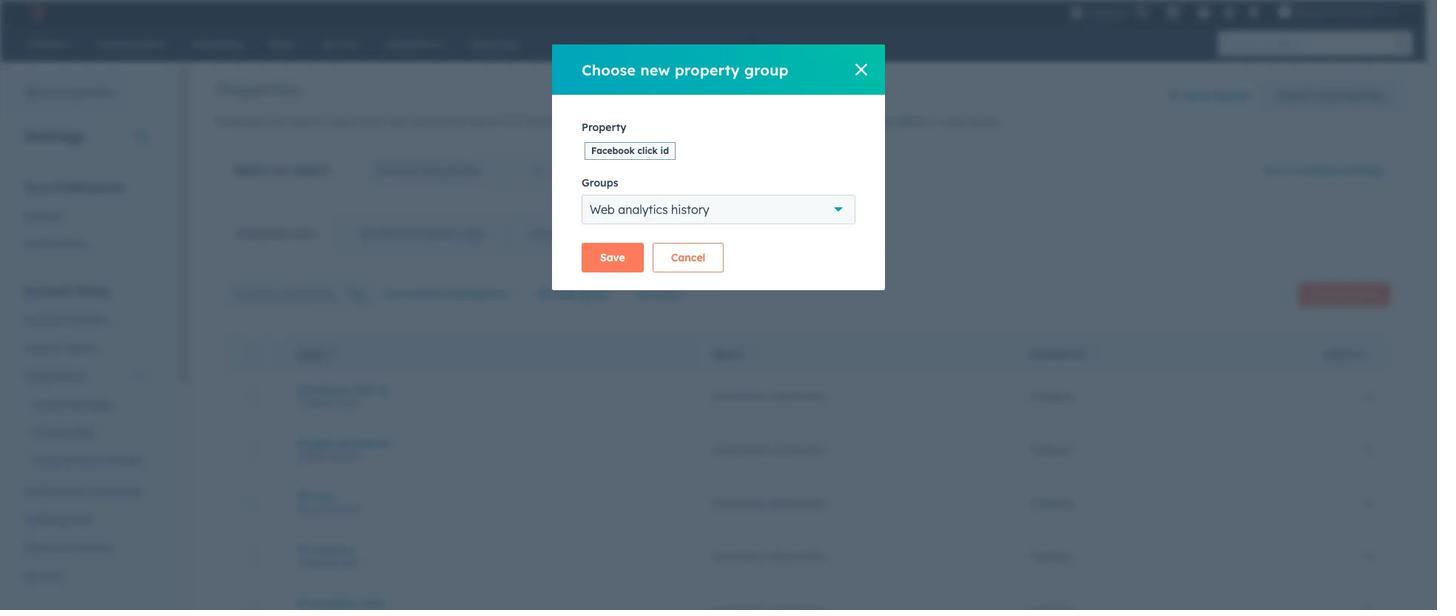 Task type: vqa. For each thing, say whether or not it's contained in the screenshot.
from at the top of the page
no



Task type: describe. For each thing, give the bounding box(es) containing it.
contact
[[375, 163, 420, 178]]

account setup
[[24, 284, 109, 298]]

text inside facebook click id single-line text
[[343, 397, 359, 408]]

first
[[871, 115, 892, 128]]

id for facebook click id single-line text
[[378, 383, 388, 396]]

notifications image
[[1248, 7, 1261, 20]]

& for users
[[54, 341, 61, 355]]

contact properties
[[375, 163, 480, 178]]

marketplaces image
[[1167, 7, 1180, 20]]

in
[[566, 115, 574, 128]]

0 for ip country
[[1366, 550, 1373, 563]]

google
[[297, 436, 334, 450]]

google ad click id button
[[297, 436, 677, 450]]

conversion for facebook click id
[[712, 390, 766, 403]]

id inside google ad click id single-line text
[[381, 436, 391, 450]]

choose new property group dialog
[[552, 44, 885, 290]]

marketplace downloads
[[24, 485, 141, 498]]

name button
[[279, 337, 694, 370]]

example,
[[645, 115, 689, 128]]

properties for properties are used to collect and store information about your records in hubspot. for example, a contact might have properties like first name or lead status.
[[215, 115, 265, 128]]

click for facebook click id single-line text
[[351, 383, 375, 396]]

data quality button
[[1154, 81, 1252, 110]]

conversion for google ad click id
[[712, 443, 766, 456]]

marketplace downloads link
[[15, 478, 155, 506]]

integrations button
[[15, 362, 155, 390]]

quality
[[1213, 89, 1251, 102]]

text inside google ad click id single-line text
[[343, 450, 359, 462]]

to for go
[[1282, 164, 1293, 177]]

ip country code button
[[297, 596, 677, 610]]

calling icon image
[[1136, 6, 1149, 19]]

conversion information button
[[375, 279, 527, 309]]

conversion information for google ad click id
[[712, 443, 826, 456]]

create property button
[[1299, 283, 1391, 306]]

email service provider link
[[15, 446, 155, 475]]

settings link
[[1220, 4, 1239, 20]]

email service provider
[[33, 454, 142, 467]]

0 for ip city
[[1366, 496, 1373, 510]]

conversion information inside the conversion information popup button
[[385, 287, 508, 301]]

used in button
[[1302, 337, 1391, 370]]

single- inside ip country single-line text
[[297, 557, 326, 568]]

id for facebook click id
[[661, 145, 669, 156]]

data
[[1184, 89, 1210, 102]]

hubspot link
[[18, 3, 56, 21]]

create property
[[1312, 289, 1378, 300]]

hubspot for google ad click id
[[1031, 443, 1074, 456]]

conditional property logic
[[359, 227, 486, 241]]

upgrade
[[1087, 7, 1127, 19]]

downloads
[[87, 485, 141, 498]]

your
[[24, 180, 51, 195]]

ad
[[337, 436, 351, 450]]

0 for facebook click id
[[1366, 390, 1373, 403]]

settings image
[[1223, 6, 1236, 20]]

status.
[[968, 115, 1002, 128]]

conversion for ip country
[[712, 550, 766, 563]]

country for single-
[[313, 543, 354, 556]]

ip for ip country
[[297, 543, 310, 556]]

have
[[772, 115, 796, 128]]

contacts
[[67, 86, 113, 99]]

settings
[[1344, 164, 1384, 177]]

account setup element
[[15, 283, 155, 590]]

hubspot for ip country
[[1031, 550, 1074, 563]]

property for create property
[[1342, 289, 1378, 300]]

connected
[[33, 398, 85, 411]]

properties inside popup button
[[423, 163, 480, 178]]

information for facebook click id
[[769, 390, 826, 403]]

1 vertical spatial to
[[313, 115, 323, 128]]

account defaults link
[[15, 306, 155, 334]]

single- inside ip city single-line text
[[297, 504, 326, 515]]

name inside button
[[297, 349, 324, 361]]

notifications button
[[1242, 0, 1267, 24]]

created
[[1031, 349, 1072, 361]]

web analytics history button
[[582, 195, 856, 224]]

setup
[[75, 284, 109, 298]]

users
[[24, 341, 51, 355]]

studios
[[1343, 6, 1377, 18]]

object:
[[292, 163, 332, 178]]

ip country code
[[297, 596, 384, 610]]

apoptosis
[[1295, 6, 1341, 18]]

calling icon button
[[1130, 2, 1155, 21]]

in
[[1351, 349, 1363, 361]]

group
[[712, 349, 744, 361]]

back to contacts
[[24, 86, 113, 99]]

privacy & consent link
[[15, 534, 155, 562]]

ip city single-line text
[[297, 490, 359, 515]]

back
[[24, 86, 50, 99]]

groups inside choose new property group dialog
[[582, 176, 619, 190]]

notifications
[[24, 238, 87, 251]]

(171)
[[293, 227, 317, 241]]

line inside google ad click id single-line text
[[326, 450, 340, 462]]

all for all users
[[637, 288, 650, 301]]

tracking code link
[[15, 506, 155, 534]]

connected apps
[[33, 398, 113, 411]]

ip for ip city
[[297, 490, 310, 503]]

conversion inside popup button
[[385, 287, 443, 301]]

tab list containing properties (171)
[[215, 215, 739, 252]]

history
[[672, 202, 710, 217]]

cancel
[[671, 251, 706, 264]]

all field types button
[[527, 279, 628, 309]]

conditional
[[359, 227, 415, 241]]

click inside google ad click id single-line text
[[354, 436, 378, 450]]

export all properties button
[[1261, 81, 1403, 110]]

contacts
[[1296, 164, 1340, 177]]

archived
[[606, 227, 648, 241]]

users & teams link
[[15, 334, 155, 362]]

properties for properties (171)
[[237, 227, 290, 241]]

teams
[[64, 341, 96, 355]]

integrations
[[24, 369, 84, 383]]

back to contacts link
[[0, 78, 123, 108]]

text inside ip country single-line text
[[343, 557, 359, 568]]

select
[[234, 163, 270, 178]]

ip country single-line text
[[297, 543, 359, 568]]

store
[[382, 115, 407, 128]]

analytics
[[618, 202, 668, 217]]

1 horizontal spatial name
[[895, 115, 925, 128]]

export all properties
[[1279, 89, 1384, 102]]

used
[[1324, 349, 1348, 361]]

web analytics history
[[590, 202, 710, 217]]

new
[[641, 60, 670, 79]]

google ad click id single-line text
[[297, 436, 391, 462]]

facebook for facebook click id single-line text
[[297, 383, 348, 396]]

facebook click id
[[592, 145, 669, 156]]

upgrade image
[[1071, 6, 1084, 20]]

privacy
[[24, 541, 60, 555]]



Task type: locate. For each thing, give the bounding box(es) containing it.
1 vertical spatial name
[[297, 349, 324, 361]]

line inside ip country single-line text
[[326, 557, 340, 568]]

search button
[[1388, 31, 1413, 56]]

name left ascending sort. press to sort descending. 'element'
[[297, 349, 324, 361]]

4 0 from the top
[[1366, 550, 1373, 563]]

2 text from the top
[[343, 450, 359, 462]]

choose
[[582, 60, 636, 79]]

1 vertical spatial facebook
[[297, 383, 348, 396]]

go to contacts settings button
[[1264, 164, 1384, 177]]

1 0 from the top
[[1366, 390, 1373, 403]]

0 vertical spatial properties
[[1332, 89, 1384, 102]]

groups up field
[[528, 227, 564, 241]]

&
[[54, 341, 61, 355], [62, 541, 70, 555]]

single- up ip country code
[[297, 557, 326, 568]]

3 line from the top
[[326, 504, 340, 515]]

properties inside button
[[1332, 89, 1384, 102]]

tab panel
[[215, 252, 1403, 610]]

code inside account setup element
[[68, 513, 93, 526]]

single-
[[297, 397, 326, 408], [297, 450, 326, 462], [297, 504, 326, 515], [297, 557, 326, 568]]

marketplaces button
[[1158, 0, 1189, 24]]

1 ip from the top
[[297, 490, 310, 503]]

2 single- from the top
[[297, 450, 326, 462]]

ip down ip city single-line text
[[297, 543, 310, 556]]

1 horizontal spatial groups
[[582, 176, 619, 190]]

0 horizontal spatial to
[[53, 86, 64, 99]]

preferences
[[55, 180, 124, 195]]

line inside ip city single-line text
[[326, 504, 340, 515]]

id inside facebook click id single-line text
[[378, 383, 388, 396]]

code down ip country single-line text
[[357, 596, 384, 610]]

click right ad
[[354, 436, 378, 450]]

email
[[33, 454, 60, 467]]

3 text from the top
[[343, 504, 359, 515]]

click for facebook click id
[[638, 145, 658, 156]]

account for account defaults
[[24, 313, 64, 326]]

hubspot.
[[577, 115, 623, 128]]

4 line from the top
[[326, 557, 340, 568]]

2 vertical spatial click
[[354, 436, 378, 450]]

1 vertical spatial account
[[24, 313, 64, 326]]

0 vertical spatial account
[[24, 284, 72, 298]]

3 0 from the top
[[1366, 496, 1373, 510]]

2 country from the top
[[313, 596, 354, 610]]

click up google ad click id single-line text
[[351, 383, 375, 396]]

properties right contact
[[423, 163, 480, 178]]

apoptosis studios 2
[[1295, 6, 1385, 18]]

property left logic
[[418, 227, 460, 241]]

single- down 'city'
[[297, 504, 326, 515]]

close image
[[856, 64, 868, 76]]

0 vertical spatial name
[[895, 115, 925, 128]]

lead
[[941, 115, 965, 128]]

conversion
[[385, 287, 443, 301], [712, 390, 766, 403], [712, 443, 766, 456], [712, 496, 766, 510], [712, 550, 766, 563]]

2 vertical spatial id
[[381, 436, 391, 450]]

line down 'city'
[[326, 504, 340, 515]]

country down ip city single-line text
[[313, 543, 354, 556]]

conversion information for ip city
[[712, 496, 826, 510]]

2 horizontal spatial properties
[[1332, 89, 1384, 102]]

4 hubspot from the top
[[1031, 550, 1074, 563]]

users & teams
[[24, 341, 96, 355]]

& for privacy
[[62, 541, 70, 555]]

properties left are on the left top
[[215, 115, 265, 128]]

hubspot for facebook click id
[[1031, 390, 1074, 403]]

all for all field types
[[537, 287, 550, 301]]

account for account setup
[[24, 284, 72, 298]]

by
[[1074, 349, 1086, 361]]

facebook inside choose new property group dialog
[[592, 145, 635, 156]]

archived properties (0)
[[606, 227, 718, 241]]

0
[[1366, 390, 1373, 403], [1366, 443, 1373, 456], [1366, 496, 1373, 510], [1366, 550, 1373, 563]]

1 country from the top
[[313, 543, 354, 556]]

properties
[[215, 78, 301, 101], [215, 115, 265, 128], [237, 227, 290, 241], [651, 227, 701, 241]]

archived properties (0) link
[[584, 216, 739, 252]]

tab panel containing conversion information
[[215, 252, 1403, 610]]

line up ad
[[326, 397, 340, 408]]

account defaults
[[24, 313, 107, 326]]

information for ip city
[[769, 496, 826, 510]]

code inside tab panel
[[357, 596, 384, 610]]

1 line from the top
[[326, 397, 340, 408]]

0 vertical spatial apps
[[88, 398, 113, 411]]

text up ad
[[343, 397, 359, 408]]

apps up the private apps link
[[88, 398, 113, 411]]

save
[[600, 251, 625, 264]]

2 line from the top
[[326, 450, 340, 462]]

used in
[[1324, 349, 1363, 361]]

0 vertical spatial &
[[54, 341, 61, 355]]

an
[[273, 163, 288, 178]]

Search search field
[[227, 279, 375, 309]]

0 horizontal spatial groups
[[528, 227, 564, 241]]

cancel button
[[653, 243, 724, 272]]

ip inside ip city single-line text
[[297, 490, 310, 503]]

search image
[[1396, 38, 1406, 49]]

2 vertical spatial properties
[[423, 163, 480, 178]]

text inside ip city single-line text
[[343, 504, 359, 515]]

ascending sort. press to sort descending. image
[[328, 349, 334, 359]]

conversion for ip city
[[712, 496, 766, 510]]

your preferences
[[24, 180, 124, 195]]

id right ad
[[381, 436, 391, 450]]

1 vertical spatial country
[[313, 596, 354, 610]]

country down ip country single-line text
[[313, 596, 354, 610]]

to right back
[[53, 86, 64, 99]]

create
[[1312, 289, 1340, 300]]

to
[[53, 86, 64, 99], [313, 115, 323, 128], [1282, 164, 1293, 177]]

privacy & consent
[[24, 541, 113, 555]]

export
[[1279, 89, 1313, 102]]

web
[[590, 202, 615, 217]]

properties up are on the left top
[[215, 78, 301, 101]]

hubspot image
[[27, 3, 44, 21]]

for
[[626, 115, 642, 128]]

tara schultz image
[[1279, 5, 1292, 19]]

0 vertical spatial property
[[675, 60, 740, 79]]

click inside facebook click id single-line text
[[351, 383, 375, 396]]

choose new property group
[[582, 60, 789, 79]]

to right go at the top right of the page
[[1282, 164, 1293, 177]]

to for back
[[53, 86, 64, 99]]

help button
[[1192, 0, 1217, 24]]

types
[[579, 287, 608, 301]]

provider
[[102, 454, 142, 467]]

property inside create property button
[[1342, 289, 1378, 300]]

facebook inside facebook click id single-line text
[[297, 383, 348, 396]]

properties for properties
[[215, 78, 301, 101]]

records
[[526, 115, 563, 128]]

id up google ad click id single-line text
[[378, 383, 388, 396]]

ip left 'city'
[[297, 490, 310, 503]]

property right the create
[[1342, 289, 1378, 300]]

0 vertical spatial country
[[313, 543, 354, 556]]

like
[[852, 115, 868, 128]]

conversion information
[[385, 287, 508, 301], [712, 390, 826, 403], [712, 443, 826, 456], [712, 496, 826, 510], [712, 550, 826, 563]]

logic
[[463, 227, 486, 241]]

line up ip country code
[[326, 557, 340, 568]]

city
[[313, 490, 333, 503]]

1 single- from the top
[[297, 397, 326, 408]]

hubspot
[[1031, 390, 1074, 403], [1031, 443, 1074, 456], [1031, 496, 1074, 510], [1031, 550, 1074, 563]]

property right the new
[[675, 60, 740, 79]]

1 horizontal spatial to
[[313, 115, 323, 128]]

service
[[63, 454, 99, 467]]

1 vertical spatial ip
[[297, 543, 310, 556]]

2 horizontal spatial to
[[1282, 164, 1293, 177]]

group button
[[694, 337, 1013, 370]]

0 vertical spatial to
[[53, 86, 64, 99]]

2 hubspot from the top
[[1031, 443, 1074, 456]]

2 vertical spatial property
[[1342, 289, 1378, 300]]

3 ip from the top
[[297, 596, 310, 610]]

groups link
[[507, 216, 584, 252]]

property inside conditional property logic link
[[418, 227, 460, 241]]

property
[[582, 121, 627, 134]]

2 0 from the top
[[1366, 443, 1373, 456]]

private
[[33, 426, 67, 439]]

properties (171)
[[237, 227, 317, 241]]

1 text from the top
[[343, 397, 359, 408]]

2 vertical spatial ip
[[297, 596, 310, 610]]

ip down ip country single-line text
[[297, 596, 310, 610]]

text up ip country single-line text
[[343, 504, 359, 515]]

0 horizontal spatial property
[[418, 227, 460, 241]]

account up account defaults
[[24, 284, 72, 298]]

account inside account defaults link
[[24, 313, 64, 326]]

0 horizontal spatial properties
[[423, 163, 480, 178]]

0 horizontal spatial &
[[54, 341, 61, 355]]

ip city button
[[297, 490, 677, 503]]

1 horizontal spatial properties
[[799, 115, 849, 128]]

groups up web
[[582, 176, 619, 190]]

1 vertical spatial click
[[351, 383, 375, 396]]

information for google ad click id
[[769, 443, 826, 456]]

& right users
[[54, 341, 61, 355]]

1 vertical spatial code
[[357, 596, 384, 610]]

text up ip country code
[[343, 557, 359, 568]]

id down the example,
[[661, 145, 669, 156]]

1 vertical spatial &
[[62, 541, 70, 555]]

1 vertical spatial property
[[418, 227, 460, 241]]

and
[[361, 115, 379, 128]]

country for code
[[313, 596, 354, 610]]

apps for connected apps
[[88, 398, 113, 411]]

code down marketplace downloads
[[68, 513, 93, 526]]

Search HubSpot search field
[[1219, 31, 1400, 56]]

collect
[[326, 115, 358, 128]]

0 vertical spatial ip
[[297, 490, 310, 503]]

menu containing apoptosis studios 2
[[1069, 0, 1409, 24]]

tab list
[[215, 215, 739, 252]]

press to sort. element
[[1367, 349, 1373, 361]]

0 horizontal spatial name
[[297, 349, 324, 361]]

property inside choose new property group dialog
[[675, 60, 740, 79]]

country inside ip country single-line text
[[313, 543, 354, 556]]

account up users
[[24, 313, 64, 326]]

private apps
[[33, 426, 95, 439]]

0 for google ad click id
[[1366, 443, 1373, 456]]

properties left like
[[799, 115, 849, 128]]

account
[[24, 284, 72, 298], [24, 313, 64, 326]]

1 horizontal spatial &
[[62, 541, 70, 555]]

property for conditional property logic
[[418, 227, 460, 241]]

1 account from the top
[[24, 284, 72, 298]]

1 hubspot from the top
[[1031, 390, 1074, 403]]

country
[[313, 543, 354, 556], [313, 596, 354, 610]]

ip country button
[[297, 543, 677, 556]]

all left users
[[637, 288, 650, 301]]

all inside popup button
[[637, 288, 650, 301]]

single- down google
[[297, 450, 326, 462]]

private apps link
[[15, 418, 155, 446]]

1 horizontal spatial all
[[637, 288, 650, 301]]

4 text from the top
[[343, 557, 359, 568]]

click down for
[[638, 145, 658, 156]]

0 vertical spatial click
[[638, 145, 658, 156]]

used
[[287, 115, 310, 128]]

0 horizontal spatial code
[[68, 513, 93, 526]]

single- up google
[[297, 397, 326, 408]]

help image
[[1198, 7, 1211, 20]]

consent
[[73, 541, 113, 555]]

hubspot for ip city
[[1031, 496, 1074, 510]]

general
[[24, 210, 62, 223]]

ip inside ip country single-line text
[[297, 543, 310, 556]]

facebook for facebook click id
[[592, 145, 635, 156]]

notifications link
[[15, 230, 155, 258]]

information
[[410, 115, 467, 128], [446, 287, 508, 301], [769, 390, 826, 403], [769, 443, 826, 456], [769, 496, 826, 510], [769, 550, 826, 563]]

click inside choose new property group dialog
[[638, 145, 658, 156]]

2 vertical spatial to
[[1282, 164, 1293, 177]]

2 horizontal spatial property
[[1342, 289, 1378, 300]]

id inside choose new property group dialog
[[661, 145, 669, 156]]

0 vertical spatial code
[[68, 513, 93, 526]]

1 horizontal spatial facebook
[[592, 145, 635, 156]]

field
[[553, 287, 576, 301]]

(0)
[[704, 227, 718, 241]]

menu
[[1069, 0, 1409, 24]]

properties up cancel
[[651, 227, 701, 241]]

1 vertical spatial id
[[378, 383, 388, 396]]

2
[[1380, 6, 1385, 18]]

single- inside facebook click id single-line text
[[297, 397, 326, 408]]

contact
[[701, 115, 738, 128]]

0 vertical spatial facebook
[[592, 145, 635, 156]]

0 vertical spatial groups
[[582, 176, 619, 190]]

id
[[661, 145, 669, 156], [378, 383, 388, 396], [381, 436, 391, 450]]

conversion information for facebook click id
[[712, 390, 826, 403]]

information for ip country
[[769, 550, 826, 563]]

press to sort. image
[[1367, 349, 1373, 359]]

defaults
[[66, 313, 107, 326]]

ascending sort. press to sort descending. element
[[328, 349, 334, 361]]

to right used
[[313, 115, 323, 128]]

group
[[745, 60, 789, 79]]

facebook click id button
[[297, 383, 677, 396]]

1 horizontal spatial property
[[675, 60, 740, 79]]

line inside facebook click id single-line text
[[326, 397, 340, 408]]

single- inside google ad click id single-line text
[[297, 450, 326, 462]]

2 account from the top
[[24, 313, 64, 326]]

properties
[[1332, 89, 1384, 102], [799, 115, 849, 128], [423, 163, 480, 178]]

apps up service
[[70, 426, 95, 439]]

0 horizontal spatial all
[[537, 287, 550, 301]]

apps for private apps
[[70, 426, 95, 439]]

0 vertical spatial id
[[661, 145, 669, 156]]

1 vertical spatial apps
[[70, 426, 95, 439]]

0 horizontal spatial facebook
[[297, 383, 348, 396]]

3 single- from the top
[[297, 504, 326, 515]]

properties right all
[[1332, 89, 1384, 102]]

4 single- from the top
[[297, 557, 326, 568]]

1 vertical spatial properties
[[799, 115, 849, 128]]

facebook down property
[[592, 145, 635, 156]]

text down ad
[[343, 450, 359, 462]]

data quality
[[1184, 89, 1251, 102]]

all inside popup button
[[537, 287, 550, 301]]

& right privacy
[[62, 541, 70, 555]]

line down ad
[[326, 450, 340, 462]]

1 horizontal spatial code
[[357, 596, 384, 610]]

your preferences element
[[15, 179, 155, 258]]

1 vertical spatial groups
[[528, 227, 564, 241]]

groups
[[582, 176, 619, 190], [528, 227, 564, 241]]

2 ip from the top
[[297, 543, 310, 556]]

facebook down ascending sort. press to sort descending. 'element'
[[297, 383, 348, 396]]

information inside popup button
[[446, 287, 508, 301]]

3 hubspot from the top
[[1031, 496, 1074, 510]]

name left or
[[895, 115, 925, 128]]

all left field
[[537, 287, 550, 301]]

connected apps link
[[15, 390, 155, 418]]

conversion information for ip country
[[712, 550, 826, 563]]

properties left (171)
[[237, 227, 290, 241]]

to inside "link"
[[53, 86, 64, 99]]

general link
[[15, 202, 155, 230]]



